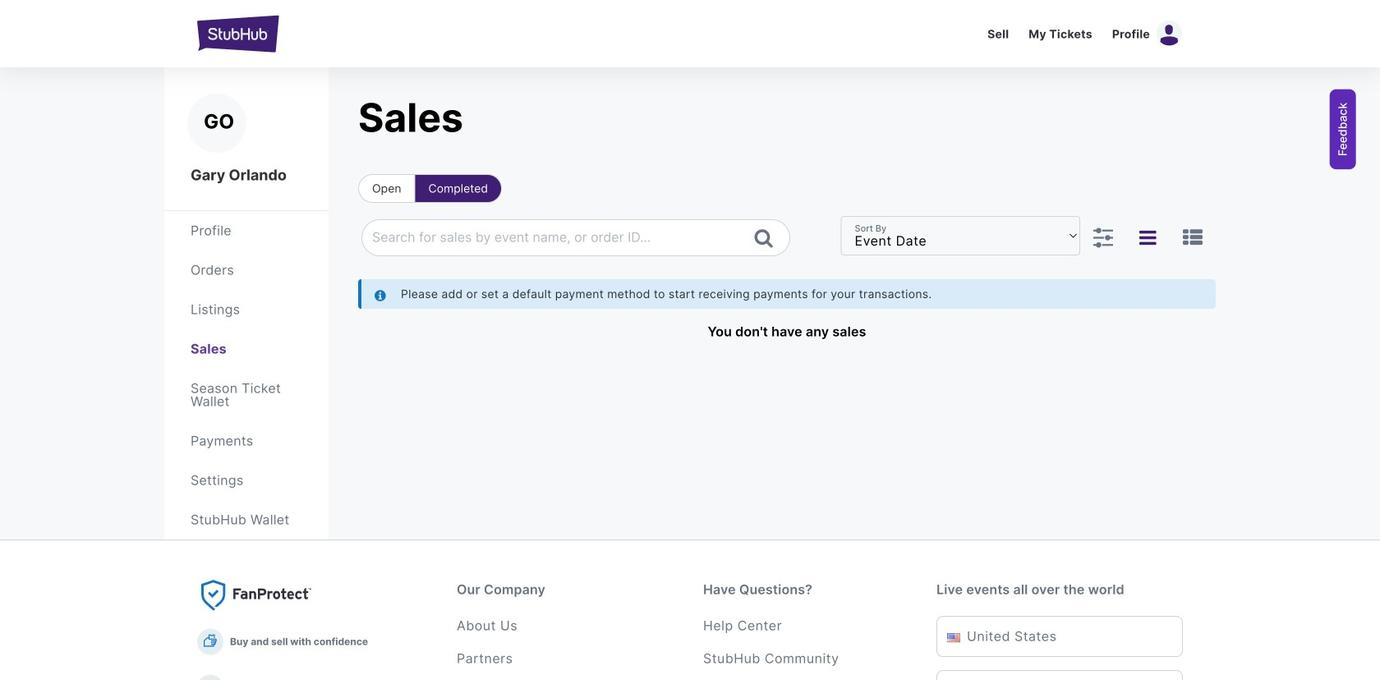Task type: describe. For each thing, give the bounding box(es) containing it.
stubhub image
[[197, 13, 279, 54]]



Task type: vqa. For each thing, say whether or not it's contained in the screenshot.
Stubhub image
yes



Task type: locate. For each thing, give the bounding box(es) containing it.
Search for sales by event name, or order ID... text field
[[362, 220, 738, 256]]



